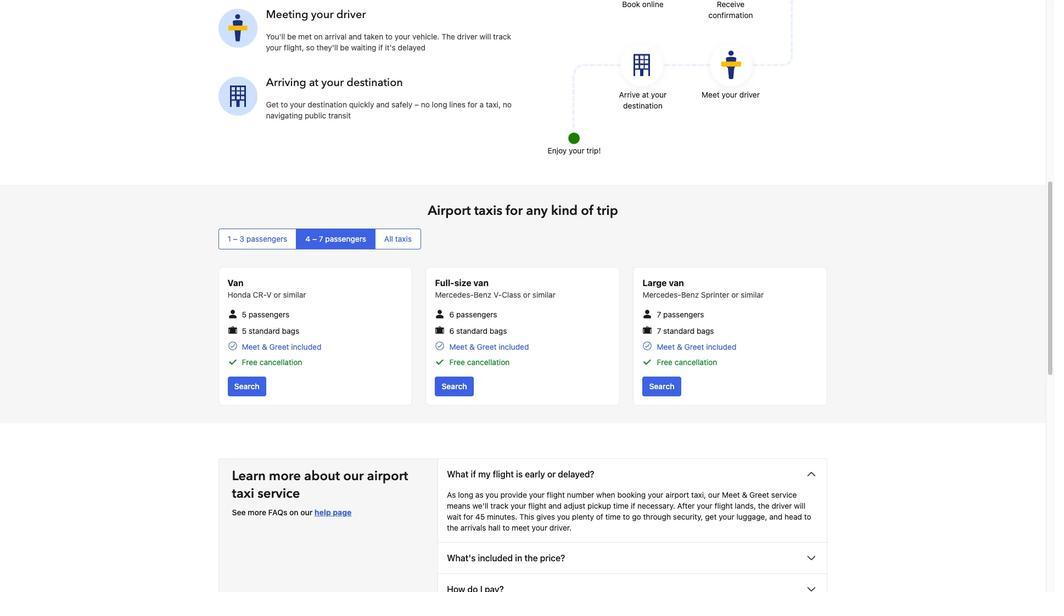 Task type: locate. For each thing, give the bounding box(es) containing it.
or inside van honda cr-v or similar
[[274, 291, 281, 300]]

included down the 5 standard bags
[[291, 343, 321, 352]]

7 standard bags
[[657, 327, 714, 336]]

greet down 7 standard bags
[[684, 343, 704, 352]]

7 up 7 standard bags
[[657, 310, 661, 320]]

passengers
[[246, 235, 287, 244], [325, 235, 366, 244], [249, 310, 289, 320], [456, 310, 497, 320], [663, 310, 704, 320]]

greet down 6 standard bags
[[477, 343, 497, 352]]

long inside get to your destination quickly and safely – no long lines for a taxi, no navigating public transit
[[432, 100, 447, 110]]

arrive
[[619, 90, 640, 100]]

airport taxis for any kind of trip
[[428, 202, 618, 220]]

more right see
[[248, 508, 266, 518]]

included left in
[[478, 554, 513, 564]]

the
[[758, 502, 770, 511], [447, 524, 458, 533], [525, 554, 538, 564]]

2 free cancellation from the left
[[449, 358, 510, 367]]

airport inside as long as you provide your flight number when booking your airport taxi, our meet & greet service means we'll track your flight and adjust pickup time if necessary. after your flight lands, the driver will wait for 45 minutes. this gives you plenty of time to go through security, get your luggage, and head to the arrivals hall to meet your driver.
[[666, 491, 689, 500]]

3 meet & greet included from the left
[[657, 343, 736, 352]]

2 search from the left
[[442, 382, 467, 392]]

meet & greet included down 6 standard bags
[[449, 343, 529, 352]]

1 horizontal spatial search button
[[435, 377, 474, 397]]

1 vertical spatial the
[[447, 524, 458, 533]]

service up head
[[771, 491, 797, 500]]

standard
[[249, 327, 280, 336], [456, 327, 488, 336], [663, 327, 695, 336]]

1 horizontal spatial more
[[269, 468, 301, 486]]

0 vertical spatial of
[[581, 202, 594, 220]]

track inside as long as you provide your flight number when booking your airport taxi, our meet & greet service means we'll track your flight and adjust pickup time if necessary. after your flight lands, the driver will wait for 45 minutes. this gives you plenty of time to go through security, get your luggage, and head to the arrivals hall to meet your driver.
[[490, 502, 509, 511]]

confirmation
[[708, 11, 753, 20]]

and left safely
[[376, 100, 389, 110]]

2 bags from the left
[[490, 327, 507, 336]]

1 vertical spatial taxis
[[395, 235, 412, 244]]

meet
[[512, 524, 530, 533]]

1 horizontal spatial benz
[[681, 291, 699, 300]]

1 horizontal spatial taxi,
[[691, 491, 706, 500]]

2 benz from the left
[[681, 291, 699, 300]]

at for arrive
[[642, 90, 649, 100]]

0 horizontal spatial if
[[378, 43, 383, 52]]

gives
[[536, 513, 555, 522]]

1 similar from the left
[[283, 291, 306, 300]]

for left 45
[[463, 513, 473, 522]]

met
[[298, 32, 312, 41]]

0 horizontal spatial free
[[242, 358, 258, 367]]

long up means
[[458, 491, 473, 500]]

what if my flight is early or delayed?
[[447, 470, 594, 480]]

you right as
[[486, 491, 498, 500]]

0 horizontal spatial cancellation
[[260, 358, 302, 367]]

wait
[[447, 513, 461, 522]]

or
[[274, 291, 281, 300], [523, 291, 530, 300], [731, 291, 739, 300], [547, 470, 556, 480]]

track up minutes.
[[490, 502, 509, 511]]

more right learn at the bottom left of page
[[269, 468, 301, 486]]

similar right v
[[283, 291, 306, 300]]

mercedes- down large on the right top of the page
[[643, 291, 681, 300]]

1 free cancellation from the left
[[242, 358, 302, 367]]

taxis right airport
[[474, 202, 502, 220]]

1 horizontal spatial free cancellation
[[449, 358, 510, 367]]

0 horizontal spatial at
[[309, 75, 319, 90]]

1 cancellation from the left
[[260, 358, 302, 367]]

destination inside get to your destination quickly and safely – no long lines for a taxi, no navigating public transit
[[308, 100, 347, 110]]

0 horizontal spatial bags
[[282, 327, 299, 336]]

on right faqs
[[289, 508, 298, 518]]

will up head
[[794, 502, 806, 511]]

1 meet & greet included from the left
[[242, 343, 321, 352]]

help page link
[[315, 508, 352, 518]]

4 – 7 passengers
[[305, 235, 366, 244]]

will
[[480, 32, 491, 41], [794, 502, 806, 511]]

the down wait
[[447, 524, 458, 533]]

you up driver.
[[557, 513, 570, 522]]

1 horizontal spatial standard
[[456, 327, 488, 336]]

2 horizontal spatial cancellation
[[675, 358, 717, 367]]

learn
[[232, 468, 266, 486]]

0 vertical spatial if
[[378, 43, 383, 52]]

greet for van
[[477, 343, 497, 352]]

included down 6 standard bags
[[499, 343, 529, 352]]

5 for 5 standard bags
[[242, 327, 247, 336]]

2 vertical spatial for
[[463, 513, 473, 522]]

2 search button from the left
[[435, 377, 474, 397]]

included for van
[[499, 343, 529, 352]]

for left a on the left top of page
[[468, 100, 478, 110]]

6 down 6 passengers
[[449, 327, 454, 336]]

2 horizontal spatial meet & greet included
[[657, 343, 736, 352]]

1 vertical spatial of
[[596, 513, 603, 522]]

2 horizontal spatial search button
[[643, 377, 681, 397]]

flight left is
[[493, 470, 514, 480]]

security,
[[673, 513, 703, 522]]

1 vertical spatial more
[[248, 508, 266, 518]]

1 6 from the top
[[449, 310, 454, 320]]

standard for cr-
[[249, 327, 280, 336]]

3 similar from the left
[[741, 291, 764, 300]]

van inside large van mercedes-benz sprinter or similar
[[669, 279, 684, 288]]

meet & greet included down the 5 standard bags
[[242, 343, 321, 352]]

6
[[449, 310, 454, 320], [449, 327, 454, 336]]

of left the trip in the top right of the page
[[581, 202, 594, 220]]

taxis for airport
[[474, 202, 502, 220]]

bags down 6 passengers
[[490, 327, 507, 336]]

time
[[613, 502, 629, 511], [605, 513, 621, 522]]

free cancellation down 7 standard bags
[[657, 358, 717, 367]]

service up faqs
[[258, 485, 300, 504]]

or right the 'sprinter' in the right of the page
[[731, 291, 739, 300]]

0 horizontal spatial mercedes-
[[435, 291, 474, 300]]

1 vertical spatial will
[[794, 502, 806, 511]]

greet for mercedes-
[[684, 343, 704, 352]]

free for mercedes-
[[657, 358, 673, 367]]

taxis inside the sort results by element
[[395, 235, 412, 244]]

at right arrive
[[642, 90, 649, 100]]

and up gives
[[549, 502, 562, 511]]

0 horizontal spatial service
[[258, 485, 300, 504]]

free for van
[[449, 358, 465, 367]]

2 vertical spatial our
[[300, 508, 313, 518]]

destination down arrive
[[623, 101, 663, 111]]

service
[[258, 485, 300, 504], [771, 491, 797, 500]]

your inside get to your destination quickly and safely – no long lines for a taxi, no navigating public transit
[[290, 100, 306, 110]]

free down 6 standard bags
[[449, 358, 465, 367]]

cancellation for cr-
[[260, 358, 302, 367]]

1 5 from the top
[[242, 310, 247, 320]]

at for arriving
[[309, 75, 319, 90]]

3 standard from the left
[[663, 327, 695, 336]]

taxi, up after
[[691, 491, 706, 500]]

0 horizontal spatial no
[[421, 100, 430, 110]]

flight up adjust
[[547, 491, 565, 500]]

you'll be met on arrival and taken to your vehicle. the driver will track your flight, so they'll be waiting if it's delayed
[[266, 32, 511, 52]]

2 horizontal spatial similar
[[741, 291, 764, 300]]

safely
[[392, 100, 412, 110]]

0 vertical spatial on
[[314, 32, 323, 41]]

kind
[[551, 202, 578, 220]]

1 horizontal spatial search
[[442, 382, 467, 392]]

meet for mercedes-
[[657, 343, 675, 352]]

0 vertical spatial 7
[[319, 235, 323, 244]]

through
[[643, 513, 671, 522]]

destination up quickly
[[347, 75, 403, 90]]

and
[[349, 32, 362, 41], [376, 100, 389, 110], [549, 502, 562, 511], [769, 513, 783, 522]]

0 horizontal spatial search button
[[228, 377, 266, 397]]

1 vertical spatial on
[[289, 508, 298, 518]]

if down booking
[[631, 502, 635, 511]]

taxi
[[232, 485, 254, 504]]

– for 1 – 3 passengers
[[233, 235, 238, 244]]

2 6 from the top
[[449, 327, 454, 336]]

1 standard from the left
[[249, 327, 280, 336]]

necessary.
[[637, 502, 675, 511]]

track inside "you'll be met on arrival and taken to your vehicle. the driver will track your flight, so they'll be waiting if it's delayed"
[[493, 32, 511, 41]]

and up waiting
[[349, 32, 362, 41]]

6 up 6 standard bags
[[449, 310, 454, 320]]

you
[[486, 491, 498, 500], [557, 513, 570, 522]]

– inside get to your destination quickly and safely – no long lines for a taxi, no navigating public transit
[[414, 100, 419, 110]]

flight inside dropdown button
[[493, 470, 514, 480]]

destination for arrive at your destination
[[623, 101, 663, 111]]

1 vertical spatial if
[[471, 470, 476, 480]]

delayed
[[398, 43, 425, 52]]

at
[[309, 75, 319, 90], [642, 90, 649, 100]]

what if my flight is early or delayed? button
[[438, 460, 827, 490]]

1 vertical spatial airport
[[666, 491, 689, 500]]

2 horizontal spatial our
[[708, 491, 720, 500]]

2 horizontal spatial standard
[[663, 327, 695, 336]]

standard for van
[[456, 327, 488, 336]]

the right in
[[525, 554, 538, 564]]

time down pickup
[[605, 513, 621, 522]]

0 vertical spatial for
[[468, 100, 478, 110]]

mercedes- inside full-size van mercedes-benz v-class or similar
[[435, 291, 474, 300]]

your inside "arrive at your destination"
[[651, 90, 667, 100]]

our left help
[[300, 508, 313, 518]]

booking airport taxi image
[[563, 0, 794, 150], [218, 9, 257, 48], [218, 77, 257, 116]]

1 vertical spatial 7
[[657, 310, 661, 320]]

1 horizontal spatial the
[[525, 554, 538, 564]]

lands,
[[735, 502, 756, 511]]

if left it's
[[378, 43, 383, 52]]

1 benz from the left
[[474, 291, 491, 300]]

0 vertical spatial taxis
[[474, 202, 502, 220]]

1 horizontal spatial no
[[503, 100, 512, 110]]

1 free from the left
[[242, 358, 258, 367]]

& up 'lands,'
[[742, 491, 747, 500]]

included down 7 standard bags
[[706, 343, 736, 352]]

6 for 6 passengers
[[449, 310, 454, 320]]

1 horizontal spatial cancellation
[[467, 358, 510, 367]]

– right 4
[[312, 235, 317, 244]]

3 search from the left
[[649, 382, 675, 392]]

track right the
[[493, 32, 511, 41]]

destination for arriving at your destination
[[347, 75, 403, 90]]

& down the 5 standard bags
[[262, 343, 267, 352]]

van
[[473, 279, 489, 288], [669, 279, 684, 288]]

bags down 5 passengers
[[282, 327, 299, 336]]

0 horizontal spatial similar
[[283, 291, 306, 300]]

0 vertical spatial our
[[343, 468, 364, 486]]

benz inside large van mercedes-benz sprinter or similar
[[681, 291, 699, 300]]

van inside full-size van mercedes-benz v-class or similar
[[473, 279, 489, 288]]

or right early
[[547, 470, 556, 480]]

page
[[333, 508, 352, 518]]

2 horizontal spatial –
[[414, 100, 419, 110]]

public
[[305, 111, 326, 120]]

passengers up 6 standard bags
[[456, 310, 497, 320]]

0 vertical spatial 5
[[242, 310, 247, 320]]

go
[[632, 513, 641, 522]]

class
[[502, 291, 521, 300]]

0 vertical spatial the
[[758, 502, 770, 511]]

& for van
[[469, 343, 475, 352]]

similar
[[283, 291, 306, 300], [533, 291, 556, 300], [741, 291, 764, 300]]

track
[[493, 32, 511, 41], [490, 502, 509, 511]]

van right large on the right top of the page
[[669, 279, 684, 288]]

delayed?
[[558, 470, 594, 480]]

taxi, inside as long as you provide your flight number when booking your airport taxi, our meet & greet service means we'll track your flight and adjust pickup time if necessary. after your flight lands, the driver will wait for 45 minutes. this gives you plenty of time to go through security, get your luggage, and head to the arrivals hall to meet your driver.
[[691, 491, 706, 500]]

0 vertical spatial 6
[[449, 310, 454, 320]]

at inside "arrive at your destination"
[[642, 90, 649, 100]]

to up it's
[[385, 32, 393, 41]]

3 free from the left
[[657, 358, 673, 367]]

cancellation down 6 standard bags
[[467, 358, 510, 367]]

1 vertical spatial 6
[[449, 327, 454, 336]]

our right about at left
[[343, 468, 364, 486]]

standard down 6 passengers
[[456, 327, 488, 336]]

standard for mercedes-
[[663, 327, 695, 336]]

similar right class
[[533, 291, 556, 300]]

is
[[516, 470, 523, 480]]

5
[[242, 310, 247, 320], [242, 327, 247, 336]]

3 search button from the left
[[643, 377, 681, 397]]

0 horizontal spatial taxis
[[395, 235, 412, 244]]

on right met
[[314, 32, 323, 41]]

&
[[262, 343, 267, 352], [469, 343, 475, 352], [677, 343, 682, 352], [742, 491, 747, 500]]

head
[[785, 513, 802, 522]]

1 vertical spatial be
[[340, 43, 349, 52]]

destination up public
[[308, 100, 347, 110]]

free down 7 standard bags
[[657, 358, 673, 367]]

1 horizontal spatial our
[[343, 468, 364, 486]]

1 vertical spatial our
[[708, 491, 720, 500]]

1 bags from the left
[[282, 327, 299, 336]]

1 vertical spatial you
[[557, 513, 570, 522]]

2 meet & greet included from the left
[[449, 343, 529, 352]]

0 vertical spatial track
[[493, 32, 511, 41]]

van honda cr-v or similar
[[228, 279, 306, 300]]

benz up 7 passengers
[[681, 291, 699, 300]]

2 5 from the top
[[242, 327, 247, 336]]

0 vertical spatial long
[[432, 100, 447, 110]]

search for van
[[442, 382, 467, 392]]

0 vertical spatial you
[[486, 491, 498, 500]]

free cancellation
[[242, 358, 302, 367], [449, 358, 510, 367], [657, 358, 717, 367]]

2 cancellation from the left
[[467, 358, 510, 367]]

this
[[519, 513, 534, 522]]

search button for van
[[435, 377, 474, 397]]

2 horizontal spatial free cancellation
[[657, 358, 717, 367]]

meet & greet included for van
[[449, 343, 529, 352]]

1 horizontal spatial of
[[596, 513, 603, 522]]

0 horizontal spatial meet & greet included
[[242, 343, 321, 352]]

passengers up the 5 standard bags
[[249, 310, 289, 320]]

2 mercedes- from the left
[[643, 291, 681, 300]]

free cancellation for van
[[449, 358, 510, 367]]

passengers for van
[[249, 310, 289, 320]]

time down booking
[[613, 502, 629, 511]]

1 vertical spatial taxi,
[[691, 491, 706, 500]]

greet up 'lands,'
[[749, 491, 769, 500]]

cancellation for mercedes-
[[675, 358, 717, 367]]

2 vertical spatial the
[[525, 554, 538, 564]]

1 search from the left
[[234, 382, 259, 392]]

1 horizontal spatial service
[[771, 491, 797, 500]]

1 horizontal spatial if
[[471, 470, 476, 480]]

2 van from the left
[[669, 279, 684, 288]]

mercedes- down size
[[435, 291, 474, 300]]

taken
[[364, 32, 383, 41]]

0 horizontal spatial be
[[287, 32, 296, 41]]

1 horizontal spatial van
[[669, 279, 684, 288]]

standard down 5 passengers
[[249, 327, 280, 336]]

0 vertical spatial taxi,
[[486, 100, 501, 110]]

5 down 'honda'
[[242, 310, 247, 320]]

destination
[[347, 75, 403, 90], [308, 100, 347, 110], [623, 101, 663, 111]]

service inside learn more about our airport taxi service see more faqs on our help page
[[258, 485, 300, 504]]

0 horizontal spatial search
[[234, 382, 259, 392]]

7 inside the sort results by element
[[319, 235, 323, 244]]

search button
[[228, 377, 266, 397], [435, 377, 474, 397], [643, 377, 681, 397]]

at right arriving at the top
[[309, 75, 319, 90]]

0 horizontal spatial our
[[300, 508, 313, 518]]

0 horizontal spatial airport
[[367, 468, 408, 486]]

our
[[343, 468, 364, 486], [708, 491, 720, 500], [300, 508, 313, 518]]

1 horizontal spatial taxis
[[474, 202, 502, 220]]

– right safely
[[414, 100, 419, 110]]

cancellation down the 5 standard bags
[[260, 358, 302, 367]]

vehicle.
[[412, 32, 439, 41]]

1 horizontal spatial you
[[557, 513, 570, 522]]

1 horizontal spatial –
[[312, 235, 317, 244]]

bags
[[282, 327, 299, 336], [490, 327, 507, 336], [697, 327, 714, 336]]

2 vertical spatial if
[[631, 502, 635, 511]]

2 horizontal spatial free
[[657, 358, 673, 367]]

0 horizontal spatial standard
[[249, 327, 280, 336]]

2 horizontal spatial search
[[649, 382, 675, 392]]

v-
[[494, 291, 502, 300]]

& down 7 standard bags
[[677, 343, 682, 352]]

of down pickup
[[596, 513, 603, 522]]

1 vertical spatial long
[[458, 491, 473, 500]]

0 horizontal spatial –
[[233, 235, 238, 244]]

1 vertical spatial 5
[[242, 327, 247, 336]]

0 horizontal spatial long
[[432, 100, 447, 110]]

search for mercedes-
[[649, 382, 675, 392]]

about
[[304, 468, 340, 486]]

0 vertical spatial more
[[269, 468, 301, 486]]

passengers up 7 standard bags
[[663, 310, 704, 320]]

meet & greet included for mercedes-
[[657, 343, 736, 352]]

5 down 5 passengers
[[242, 327, 247, 336]]

or inside full-size van mercedes-benz v-class or similar
[[523, 291, 530, 300]]

0 horizontal spatial taxi,
[[486, 100, 501, 110]]

1 van from the left
[[473, 279, 489, 288]]

2 similar from the left
[[533, 291, 556, 300]]

no right a on the left top of page
[[503, 100, 512, 110]]

or right v
[[274, 291, 281, 300]]

flight
[[493, 470, 514, 480], [547, 491, 565, 500], [528, 502, 546, 511], [715, 502, 733, 511]]

– right 1
[[233, 235, 238, 244]]

1 horizontal spatial meet & greet included
[[449, 343, 529, 352]]

cancellation for van
[[467, 358, 510, 367]]

our inside as long as you provide your flight number when booking your airport taxi, our meet & greet service means we'll track your flight and adjust pickup time if necessary. after your flight lands, the driver will wait for 45 minutes. this gives you plenty of time to go through security, get your luggage, and head to the arrivals hall to meet your driver.
[[708, 491, 720, 500]]

mercedes-
[[435, 291, 474, 300], [643, 291, 681, 300]]

1 horizontal spatial long
[[458, 491, 473, 500]]

our up get
[[708, 491, 720, 500]]

greet down the 5 standard bags
[[269, 343, 289, 352]]

1 – 3 passengers
[[228, 235, 287, 244]]

3
[[240, 235, 244, 244]]

7 right 4
[[319, 235, 323, 244]]

destination inside "arrive at your destination"
[[623, 101, 663, 111]]

1 search button from the left
[[228, 377, 266, 397]]

3 bags from the left
[[697, 327, 714, 336]]

minutes.
[[487, 513, 517, 522]]

1 horizontal spatial will
[[794, 502, 806, 511]]

1 mercedes- from the left
[[435, 291, 474, 300]]

meet & greet included down 7 standard bags
[[657, 343, 736, 352]]

taxi, right a on the left top of page
[[486, 100, 501, 110]]

included for mercedes-
[[706, 343, 736, 352]]

search for cr-
[[234, 382, 259, 392]]

meet for cr-
[[242, 343, 260, 352]]

2 horizontal spatial bags
[[697, 327, 714, 336]]

0 horizontal spatial van
[[473, 279, 489, 288]]

will inside "you'll be met on arrival and taken to your vehicle. the driver will track your flight, so they'll be waiting if it's delayed"
[[480, 32, 491, 41]]

long left lines
[[432, 100, 447, 110]]

or right class
[[523, 291, 530, 300]]

2 free from the left
[[449, 358, 465, 367]]

3 free cancellation from the left
[[657, 358, 717, 367]]

driver inside as long as you provide your flight number when booking your airport taxi, our meet & greet service means we'll track your flight and adjust pickup time if necessary. after your flight lands, the driver will wait for 45 minutes. this gives you plenty of time to go through security, get your luggage, and head to the arrivals hall to meet your driver.
[[772, 502, 792, 511]]

benz
[[474, 291, 491, 300], [681, 291, 699, 300]]

for left "any"
[[506, 202, 523, 220]]

1 horizontal spatial airport
[[666, 491, 689, 500]]

2 vertical spatial 7
[[657, 327, 661, 336]]

taxis right all on the left of page
[[395, 235, 412, 244]]

as
[[475, 491, 483, 500]]

standard down 7 passengers
[[663, 327, 695, 336]]

free down the 5 standard bags
[[242, 358, 258, 367]]

& down 6 standard bags
[[469, 343, 475, 352]]

similar right the 'sprinter' in the right of the page
[[741, 291, 764, 300]]

1 horizontal spatial similar
[[533, 291, 556, 300]]

adjust
[[564, 502, 585, 511]]

3 cancellation from the left
[[675, 358, 717, 367]]

2 horizontal spatial if
[[631, 502, 635, 511]]

2 standard from the left
[[456, 327, 488, 336]]

if left my
[[471, 470, 476, 480]]

0 vertical spatial airport
[[367, 468, 408, 486]]

free cancellation down the 5 standard bags
[[242, 358, 302, 367]]

0 horizontal spatial benz
[[474, 291, 491, 300]]

after
[[677, 502, 695, 511]]

free cancellation down 6 standard bags
[[449, 358, 510, 367]]



Task type: vqa. For each thing, say whether or not it's contained in the screenshot.


Task type: describe. For each thing, give the bounding box(es) containing it.
mercedes- inside large van mercedes-benz sprinter or similar
[[643, 291, 681, 300]]

sort results by element
[[218, 229, 828, 250]]

if inside "you'll be met on arrival and taken to your vehicle. the driver will track your flight, so they'll be waiting if it's delayed"
[[378, 43, 383, 52]]

1 no from the left
[[421, 100, 430, 110]]

as long as you provide your flight number when booking your airport taxi, our meet & greet service means we'll track your flight and adjust pickup time if necessary. after your flight lands, the driver will wait for 45 minutes. this gives you plenty of time to go through security, get your luggage, and head to the arrivals hall to meet your driver.
[[447, 491, 811, 533]]

cr-
[[253, 291, 266, 300]]

45
[[475, 513, 485, 522]]

1 vertical spatial for
[[506, 202, 523, 220]]

0 vertical spatial be
[[287, 32, 296, 41]]

flight up gives
[[528, 502, 546, 511]]

5 passengers
[[242, 310, 289, 320]]

a
[[480, 100, 484, 110]]

7 for 7 passengers
[[657, 310, 661, 320]]

& for mercedes-
[[677, 343, 682, 352]]

airport inside learn more about our airport taxi service see more faqs on our help page
[[367, 468, 408, 486]]

meet your driver
[[702, 90, 760, 100]]

get
[[266, 100, 279, 110]]

and left head
[[769, 513, 783, 522]]

navigating
[[266, 111, 303, 120]]

flight up get
[[715, 502, 733, 511]]

1
[[228, 235, 231, 244]]

2 no from the left
[[503, 100, 512, 110]]

free for cr-
[[242, 358, 258, 367]]

arriving at your destination
[[266, 75, 403, 90]]

full-
[[435, 279, 454, 288]]

driver inside "you'll be met on arrival and taken to your vehicle. the driver will track your flight, so they'll be waiting if it's delayed"
[[457, 32, 478, 41]]

passengers right 3
[[246, 235, 287, 244]]

all
[[384, 235, 393, 244]]

quickly
[[349, 100, 374, 110]]

van
[[228, 279, 244, 288]]

on inside learn more about our airport taxi service see more faqs on our help page
[[289, 508, 298, 518]]

to left go at the bottom right
[[623, 513, 630, 522]]

included inside dropdown button
[[478, 554, 513, 564]]

waiting
[[351, 43, 376, 52]]

service inside as long as you provide your flight number when booking your airport taxi, our meet & greet service means we'll track your flight and adjust pickup time if necessary. after your flight lands, the driver will wait for 45 minutes. this gives you plenty of time to go through security, get your luggage, and head to the arrivals hall to meet your driver.
[[771, 491, 797, 500]]

1 horizontal spatial be
[[340, 43, 349, 52]]

or inside what if my flight is early or delayed? dropdown button
[[547, 470, 556, 480]]

number
[[567, 491, 594, 500]]

meeting your driver
[[266, 7, 366, 22]]

honda
[[228, 291, 251, 300]]

meet & greet included for cr-
[[242, 343, 321, 352]]

passengers for large van
[[663, 310, 704, 320]]

bags for cr-
[[282, 327, 299, 336]]

– for 4 – 7 passengers
[[312, 235, 317, 244]]

lines
[[449, 100, 466, 110]]

size
[[454, 279, 471, 288]]

provide
[[500, 491, 527, 500]]

enjoy
[[548, 146, 567, 156]]

free cancellation for cr-
[[242, 358, 302, 367]]

large van mercedes-benz sprinter or similar
[[643, 279, 764, 300]]

0 horizontal spatial more
[[248, 508, 266, 518]]

search button for cr-
[[228, 377, 266, 397]]

transit
[[328, 111, 351, 120]]

if inside dropdown button
[[471, 470, 476, 480]]

to inside get to your destination quickly and safely – no long lines for a taxi, no navigating public transit
[[281, 100, 288, 110]]

to right head
[[804, 513, 811, 522]]

in
[[515, 554, 522, 564]]

similar inside large van mercedes-benz sprinter or similar
[[741, 291, 764, 300]]

taxi, inside get to your destination quickly and safely – no long lines for a taxi, no navigating public transit
[[486, 100, 501, 110]]

all taxis
[[384, 235, 412, 244]]

when
[[596, 491, 615, 500]]

of inside as long as you provide your flight number when booking your airport taxi, our meet & greet service means we'll track your flight and adjust pickup time if necessary. after your flight lands, the driver will wait for 45 minutes. this gives you plenty of time to go through security, get your luggage, and head to the arrivals hall to meet your driver.
[[596, 513, 603, 522]]

hall
[[488, 524, 501, 533]]

what
[[447, 470, 469, 480]]

benz inside full-size van mercedes-benz v-class or similar
[[474, 291, 491, 300]]

greet for cr-
[[269, 343, 289, 352]]

0 horizontal spatial of
[[581, 202, 594, 220]]

any
[[526, 202, 548, 220]]

meeting
[[266, 7, 308, 22]]

trip
[[597, 202, 618, 220]]

destination for get to your destination quickly and safely – no long lines for a taxi, no navigating public transit
[[308, 100, 347, 110]]

bags for van
[[490, 327, 507, 336]]

booking airport taxi image for arriving at your destination
[[218, 77, 257, 116]]

driver.
[[550, 524, 572, 533]]

sprinter
[[701, 291, 729, 300]]

passengers for full-size van
[[456, 310, 497, 320]]

included for cr-
[[291, 343, 321, 352]]

arriving
[[266, 75, 306, 90]]

bags for mercedes-
[[697, 327, 714, 336]]

6 passengers
[[449, 310, 497, 320]]

4
[[305, 235, 310, 244]]

we'll
[[472, 502, 488, 511]]

enjoy your trip!
[[548, 146, 601, 156]]

v
[[266, 291, 272, 300]]

it's
[[385, 43, 396, 52]]

you'll
[[266, 32, 285, 41]]

2 horizontal spatial the
[[758, 502, 770, 511]]

the
[[442, 32, 455, 41]]

what if my flight is early or delayed? element
[[438, 490, 827, 543]]

pickup
[[587, 502, 611, 511]]

for inside get to your destination quickly and safely – no long lines for a taxi, no navigating public transit
[[468, 100, 478, 110]]

search button for mercedes-
[[643, 377, 681, 397]]

free cancellation for mercedes-
[[657, 358, 717, 367]]

on inside "you'll be met on arrival and taken to your vehicle. the driver will track your flight, so they'll be waiting if it's delayed"
[[314, 32, 323, 41]]

arrival
[[325, 32, 347, 41]]

means
[[447, 502, 470, 511]]

0 vertical spatial time
[[613, 502, 629, 511]]

luggage,
[[737, 513, 767, 522]]

5 for 5 passengers
[[242, 310, 247, 320]]

arrive at your destination
[[619, 90, 667, 111]]

see
[[232, 508, 246, 518]]

similar inside van honda cr-v or similar
[[283, 291, 306, 300]]

full-size van mercedes-benz v-class or similar
[[435, 279, 556, 300]]

to down minutes.
[[503, 524, 510, 533]]

my
[[478, 470, 491, 480]]

1 vertical spatial time
[[605, 513, 621, 522]]

booking
[[617, 491, 646, 500]]

receive confirmation
[[708, 0, 753, 20]]

taxis for all
[[395, 235, 412, 244]]

price?
[[540, 554, 565, 564]]

& for cr-
[[262, 343, 267, 352]]

long inside as long as you provide your flight number when booking your airport taxi, our meet & greet service means we'll track your flight and adjust pickup time if necessary. after your flight lands, the driver will wait for 45 minutes. this gives you plenty of time to go through security, get your luggage, and head to the arrivals hall to meet your driver.
[[458, 491, 473, 500]]

to inside "you'll be met on arrival and taken to your vehicle. the driver will track your flight, so they'll be waiting if it's delayed"
[[385, 32, 393, 41]]

help
[[315, 508, 331, 518]]

get to your destination quickly and safely – no long lines for a taxi, no navigating public transit
[[266, 100, 512, 120]]

the inside dropdown button
[[525, 554, 538, 564]]

so
[[306, 43, 315, 52]]

what's
[[447, 554, 476, 564]]

6 standard bags
[[449, 327, 507, 336]]

trip!
[[587, 146, 601, 156]]

learn more about our airport taxi service see more faqs on our help page
[[232, 468, 408, 518]]

airport
[[428, 202, 471, 220]]

early
[[525, 470, 545, 480]]

faqs
[[268, 508, 287, 518]]

for inside as long as you provide your flight number when booking your airport taxi, our meet & greet service means we'll track your flight and adjust pickup time if necessary. after your flight lands, the driver will wait for 45 minutes. this gives you plenty of time to go through security, get your luggage, and head to the arrivals hall to meet your driver.
[[463, 513, 473, 522]]

if inside as long as you provide your flight number when booking your airport taxi, our meet & greet service means we'll track your flight and adjust pickup time if necessary. after your flight lands, the driver will wait for 45 minutes. this gives you plenty of time to go through security, get your luggage, and head to the arrivals hall to meet your driver.
[[631, 502, 635, 511]]

6 for 6 standard bags
[[449, 327, 454, 336]]

arrivals
[[460, 524, 486, 533]]

& inside as long as you provide your flight number when booking your airport taxi, our meet & greet service means we'll track your flight and adjust pickup time if necessary. after your flight lands, the driver will wait for 45 minutes. this gives you plenty of time to go through security, get your luggage, and head to the arrivals hall to meet your driver.
[[742, 491, 747, 500]]

or inside large van mercedes-benz sprinter or similar
[[731, 291, 739, 300]]

similar inside full-size van mercedes-benz v-class or similar
[[533, 291, 556, 300]]

what's included in the price?
[[447, 554, 565, 564]]

get
[[705, 513, 717, 522]]

will inside as long as you provide your flight number when booking your airport taxi, our meet & greet service means we'll track your flight and adjust pickup time if necessary. after your flight lands, the driver will wait for 45 minutes. this gives you plenty of time to go through security, get your luggage, and head to the arrivals hall to meet your driver.
[[794, 502, 806, 511]]

plenty
[[572, 513, 594, 522]]

and inside get to your destination quickly and safely – no long lines for a taxi, no navigating public transit
[[376, 100, 389, 110]]

7 for 7 standard bags
[[657, 327, 661, 336]]

meet for van
[[449, 343, 467, 352]]

booking airport taxi image for meeting your driver
[[218, 9, 257, 48]]

what's included in the price? button
[[438, 544, 827, 574]]

greet inside as long as you provide your flight number when booking your airport taxi, our meet & greet service means we'll track your flight and adjust pickup time if necessary. after your flight lands, the driver will wait for 45 minutes. this gives you plenty of time to go through security, get your luggage, and head to the arrivals hall to meet your driver.
[[749, 491, 769, 500]]

7 passengers
[[657, 310, 704, 320]]

passengers right 4
[[325, 235, 366, 244]]

and inside "you'll be met on arrival and taken to your vehicle. the driver will track your flight, so they'll be waiting if it's delayed"
[[349, 32, 362, 41]]

meet inside as long as you provide your flight number when booking your airport taxi, our meet & greet service means we'll track your flight and adjust pickup time if necessary. after your flight lands, the driver will wait for 45 minutes. this gives you plenty of time to go through security, get your luggage, and head to the arrivals hall to meet your driver.
[[722, 491, 740, 500]]

they'll
[[317, 43, 338, 52]]



